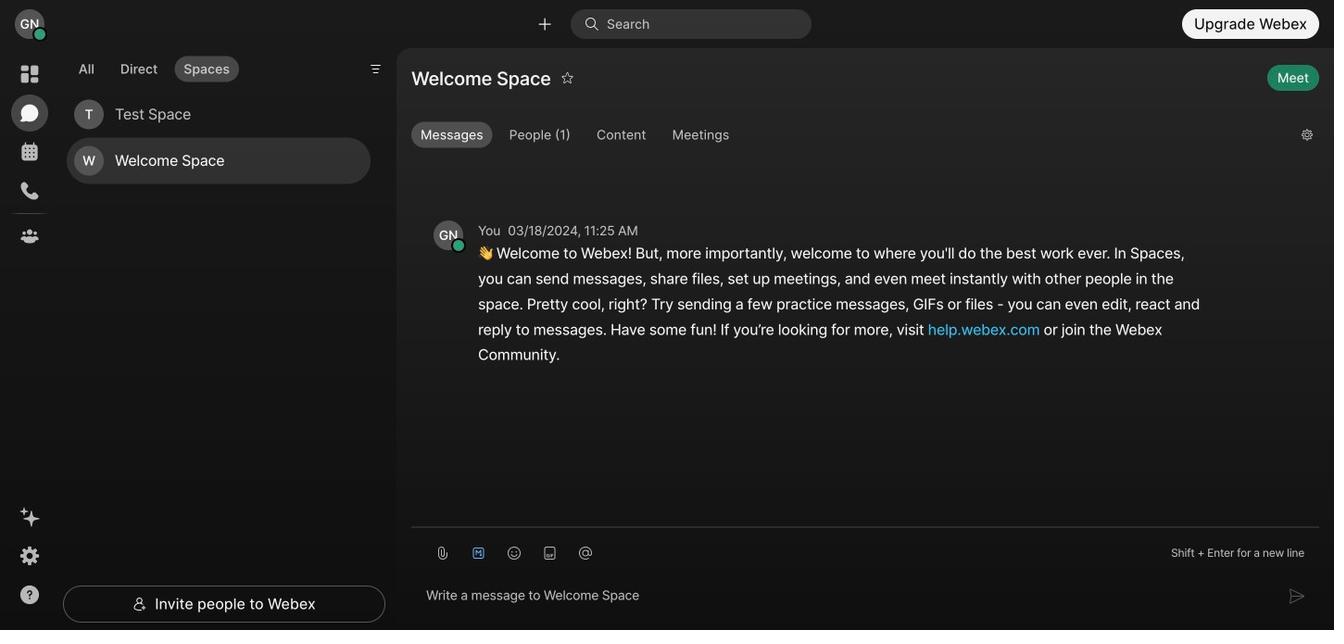 Task type: vqa. For each thing, say whether or not it's contained in the screenshot.
middle name@email.com email field
no



Task type: locate. For each thing, give the bounding box(es) containing it.
group
[[412, 122, 1288, 152]]

navigation
[[0, 48, 59, 630]]

welcome space list item
[[67, 138, 371, 184]]

tab list
[[65, 45, 244, 87]]



Task type: describe. For each thing, give the bounding box(es) containing it.
webex tab list
[[11, 56, 48, 255]]

message composer toolbar element
[[412, 528, 1320, 571]]

test space list item
[[67, 91, 371, 138]]



